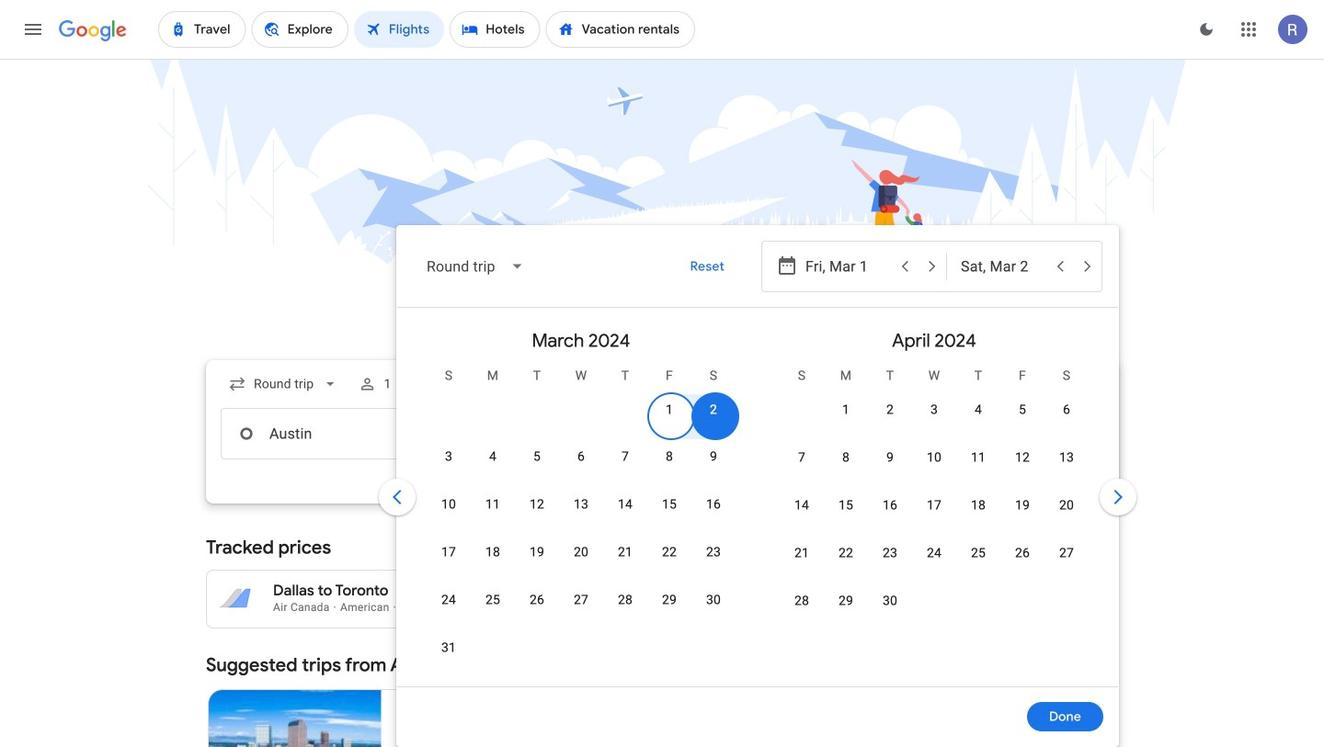 Task type: locate. For each thing, give the bounding box(es) containing it.
grid
[[405, 315, 1111, 698]]

4 cell from the left
[[1001, 538, 1045, 582]]

0 vertical spatial return text field
[[961, 242, 1046, 292]]

frontier image
[[396, 744, 411, 748]]

sat, mar 23 element
[[706, 544, 721, 562]]

sun, apr 14 element
[[795, 497, 809, 515]]

thu, apr 4 element
[[975, 401, 982, 419]]

sun, mar 10 element
[[441, 496, 456, 514]]

mon, mar 18 element
[[486, 544, 500, 562]]

row up wed, mar 27 'element'
[[427, 535, 736, 588]]

mon, mar 25 element
[[486, 591, 500, 610]]

sun, mar 24 element
[[441, 591, 456, 610]]

wed, apr 3 element
[[931, 401, 938, 419]]

tue, apr 16 element
[[883, 497, 898, 515]]

change appearance image
[[1185, 7, 1229, 52]]

1 vertical spatial return text field
[[961, 409, 1046, 459]]

fri, mar 22 element
[[662, 544, 677, 562]]

tue, mar 12 element
[[530, 496, 545, 514]]

cell down fri, apr 19 element
[[1001, 538, 1045, 582]]

mon, apr 8 element
[[842, 449, 850, 467]]

158 US dollars text field
[[766, 599, 796, 614]]

row group
[[405, 315, 758, 683], [758, 315, 1111, 680]]

fri, apr 12 element
[[1015, 449, 1030, 467]]

wed, mar 6 element
[[578, 448, 585, 466]]

fri, mar 8 element
[[666, 448, 673, 466]]

None field
[[412, 245, 540, 289], [221, 368, 347, 401], [412, 245, 540, 289], [221, 368, 347, 401]]

3 cell from the left
[[956, 538, 1001, 582]]

None text field
[[221, 408, 480, 460]]

row up wed, apr 17 element
[[780, 441, 1089, 493]]

tue, mar 5 element
[[533, 448, 541, 466]]

sun, mar 31 element
[[441, 639, 456, 658]]

main menu image
[[22, 18, 44, 40]]

cell
[[868, 538, 912, 582], [912, 538, 956, 582], [956, 538, 1001, 582], [1001, 538, 1045, 582], [1045, 538, 1089, 582]]

sat, mar 9 element
[[710, 448, 717, 466]]

386 US dollars text field
[[763, 582, 796, 601]]

row down wed, apr 17 element
[[780, 536, 1089, 589]]

sat, apr 20 element
[[1059, 497, 1074, 515]]

1 return text field from the top
[[961, 242, 1046, 292]]

cell up "tue, apr 30" element
[[868, 538, 912, 582]]

mon, apr 22 element
[[839, 544, 854, 563]]

Return text field
[[961, 242, 1046, 292], [961, 409, 1046, 459]]

sun, apr 7 element
[[798, 449, 806, 467]]

mon, mar 4 element
[[489, 448, 497, 466]]

fri, apr 19 element
[[1015, 497, 1030, 515]]

sat, mar 16 element
[[706, 496, 721, 514]]

thu, mar 7 element
[[622, 448, 629, 466]]

row
[[647, 385, 736, 445], [824, 385, 1089, 445], [427, 440, 736, 492], [780, 441, 1089, 493], [427, 487, 736, 540], [780, 488, 1089, 541], [427, 535, 736, 588], [780, 536, 1089, 589], [427, 583, 736, 636], [780, 584, 912, 636]]

cell down "sat, apr 20" element
[[1045, 538, 1089, 582]]

suggested trips from austin region
[[206, 644, 1118, 748]]

cell down thu, apr 18 element
[[956, 538, 1001, 582]]

2 row group from the left
[[758, 315, 1111, 680]]

wed, apr 10 element
[[927, 449, 942, 467]]

cell down wed, apr 17 element
[[912, 538, 956, 582]]

grid inside flight search box
[[405, 315, 1111, 698]]

sat, mar 2, return date. element
[[710, 401, 717, 419]]

next image
[[1096, 475, 1140, 520]]



Task type: vqa. For each thing, say whether or not it's contained in the screenshot.

no



Task type: describe. For each thing, give the bounding box(es) containing it.
1 cell from the left
[[868, 538, 912, 582]]

sat, apr 13 element
[[1059, 449, 1074, 467]]

mon, mar 11 element
[[486, 496, 500, 514]]

sun, apr 21 element
[[795, 544, 809, 563]]

row up wed, mar 13 element
[[427, 440, 736, 492]]

row down wed, apr 10 element
[[780, 488, 1089, 541]]

fri, mar 15 element
[[662, 496, 677, 514]]

sat, mar 30 element
[[706, 591, 721, 610]]

row down wed, mar 20 element
[[427, 583, 736, 636]]

row up sat, mar 9 element
[[647, 385, 736, 445]]

mon, apr 29 element
[[839, 592, 854, 611]]

Departure text field
[[806, 409, 890, 459]]

Departure text field
[[806, 242, 890, 292]]

mon, apr 15 element
[[839, 497, 854, 515]]

tue, apr 30 element
[[883, 592, 898, 611]]

sun, apr 28 element
[[795, 592, 809, 611]]

fri, apr 5 element
[[1019, 401, 1026, 419]]

thu, apr 18 element
[[971, 497, 986, 515]]

wed, mar 20 element
[[574, 544, 589, 562]]

row up wed, apr 10 element
[[824, 385, 1089, 445]]

5 cell from the left
[[1045, 538, 1089, 582]]

row up wed, mar 20 element
[[427, 487, 736, 540]]

previous image
[[375, 475, 419, 520]]

2 return text field from the top
[[961, 409, 1046, 459]]

tue, apr 9 element
[[887, 449, 894, 467]]

tue, apr 2 element
[[887, 401, 894, 419]]

wed, mar 13 element
[[574, 496, 589, 514]]

thu, apr 11 element
[[971, 449, 986, 467]]

thu, mar 14 element
[[618, 496, 633, 514]]

thu, mar 21 element
[[618, 544, 633, 562]]

thu, mar 28 element
[[618, 591, 633, 610]]

sun, mar 17 element
[[441, 544, 456, 562]]

2 cell from the left
[[912, 538, 956, 582]]

fri, mar 29 element
[[662, 591, 677, 610]]

row down mon, apr 22 element
[[780, 584, 912, 636]]

tracked prices region
[[206, 526, 1118, 629]]

tue, mar 19 element
[[530, 544, 545, 562]]

sun, mar 3 element
[[445, 448, 453, 466]]

sat, apr 6 element
[[1063, 401, 1071, 419]]

Flight search field
[[191, 225, 1140, 748]]

2614 US dollars text field
[[446, 582, 490, 601]]

tue, mar 26 element
[[530, 591, 545, 610]]

wed, mar 27 element
[[574, 591, 589, 610]]

mon, apr 1 element
[[842, 401, 850, 419]]

fri, mar 1, departure date. element
[[666, 401, 673, 419]]

1 row group from the left
[[405, 315, 758, 683]]

1206 US dollars text field
[[450, 599, 490, 614]]

wed, apr 17 element
[[927, 497, 942, 515]]



